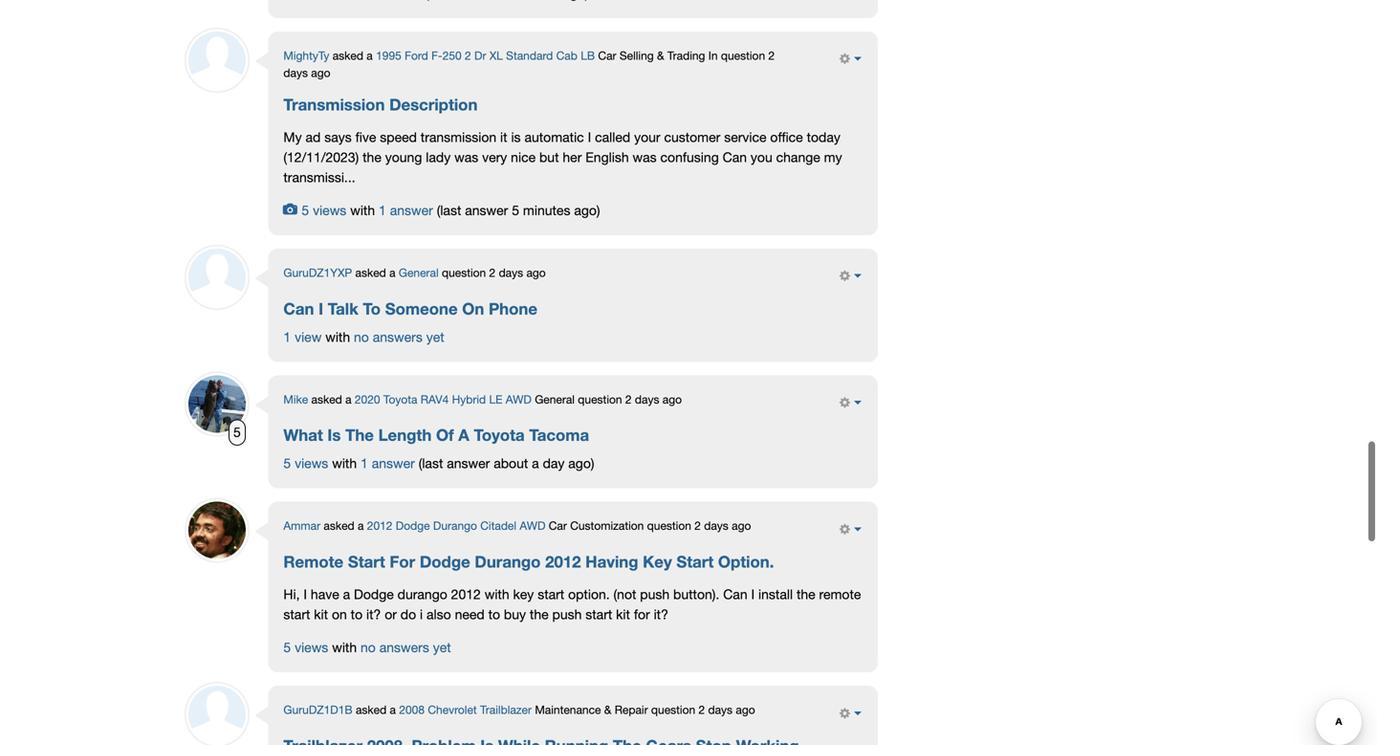 Task type: describe. For each thing, give the bounding box(es) containing it.
1 vertical spatial dodge
[[420, 552, 470, 571]]

with right 5 views on the left top
[[350, 202, 375, 218]]

or
[[385, 607, 397, 622]]

0 vertical spatial 1
[[379, 202, 386, 218]]

le
[[489, 392, 503, 406]]

description
[[389, 94, 478, 114]]

1 view with no answers yet
[[283, 329, 444, 345]]

someone
[[385, 299, 458, 318]]

i
[[420, 607, 423, 622]]

customization
[[570, 519, 644, 532]]

1 vertical spatial ago)
[[568, 455, 594, 471]]

0 vertical spatial (last
[[437, 202, 461, 218]]

0 vertical spatial awd
[[506, 392, 532, 406]]

a for 1995 ford f-250 2 dr xl standard cab lb
[[367, 49, 373, 62]]

also
[[427, 607, 451, 622]]

days inside car selling & trading in             question             2 days ago
[[283, 66, 308, 79]]

1 answer link for answer
[[379, 202, 433, 218]]

mightyty link
[[283, 49, 329, 62]]

confusing
[[660, 149, 719, 165]]

1 view link
[[283, 329, 322, 345]]

a for general
[[389, 266, 396, 279]]

gurudz1yxp
[[283, 266, 352, 279]]

what
[[283, 425, 323, 444]]

asked for start
[[324, 519, 355, 532]]

5 views link for transmission
[[283, 202, 347, 218]]

is
[[511, 129, 521, 145]]

1995
[[376, 49, 402, 62]]

2 was from the left
[[633, 149, 657, 165]]

what is the length of a toyota tacoma link
[[283, 425, 589, 445]]

trailblazer
[[480, 703, 532, 717]]

maintenance
[[535, 703, 601, 717]]

remote start for dodge durango 2012 having key start option. link
[[283, 552, 774, 571]]

automatic
[[525, 129, 584, 145]]

the for remote start for dodge durango 2012 having key start option.
[[797, 586, 815, 602]]

hi, i have a dodge durango 2012 with key start option. (not push button). can i  install the remote start kit on to it? or do i also need to buy the push start kit for  it?
[[283, 586, 861, 622]]

car inside car selling & trading in             question             2 days ago
[[598, 49, 616, 62]]

answers for 1 view with no answers yet
[[373, 329, 423, 345]]

do
[[401, 607, 416, 622]]

day
[[543, 455, 565, 471]]

2 vertical spatial the
[[530, 607, 549, 622]]

question up tacoma
[[578, 392, 622, 406]]

dodge for durango
[[354, 586, 394, 602]]

1 vertical spatial awd
[[520, 519, 546, 532]]

transmission
[[283, 94, 385, 114]]

0 horizontal spatial start
[[283, 607, 310, 622]]

car selling & trading in             question             2 days ago
[[283, 49, 775, 79]]

minutes
[[523, 202, 570, 218]]

5 for 5
[[233, 424, 241, 440]]

2 to from the left
[[488, 607, 500, 622]]

the for transmission description
[[363, 149, 381, 165]]

change
[[776, 149, 820, 165]]

1 answer link for with
[[361, 455, 415, 471]]

office
[[770, 129, 803, 145]]

with for 1 view with no answers yet
[[325, 329, 350, 345]]

transmissi...
[[283, 169, 355, 185]]

young
[[385, 149, 422, 165]]

remote start for dodge durango 2012 having key start option.
[[283, 552, 774, 571]]

hi,
[[283, 586, 300, 602]]

hybrid
[[452, 392, 486, 406]]

button).
[[673, 586, 720, 602]]

1 horizontal spatial start
[[538, 586, 564, 602]]

1 horizontal spatial 1
[[361, 455, 368, 471]]

her
[[563, 149, 582, 165]]

for
[[390, 552, 415, 571]]

ad
[[306, 129, 321, 145]]

key
[[513, 586, 534, 602]]

with for 5 views with no answers yet
[[332, 640, 357, 655]]

no answers yet link for 1 view with no answers yet
[[354, 329, 444, 345]]

2 it? from the left
[[654, 607, 668, 622]]

key
[[643, 552, 672, 571]]

5 left minutes
[[512, 202, 519, 218]]

phone
[[489, 299, 538, 318]]

to
[[363, 299, 381, 318]]

dr
[[474, 49, 486, 62]]

0 horizontal spatial &
[[604, 703, 612, 717]]

1 vertical spatial 1
[[283, 329, 291, 345]]

remote
[[819, 586, 861, 602]]

f-
[[431, 49, 443, 62]]

a for 2020 toyota rav4 hybrid le awd
[[345, 392, 352, 406]]

1995 ford f-250 2 dr xl standard cab lb link
[[376, 49, 595, 62]]

remote
[[283, 552, 344, 571]]

1 horizontal spatial push
[[640, 586, 670, 602]]

(not
[[614, 586, 636, 602]]

in
[[708, 49, 718, 62]]

answers for 5 views with no answers yet
[[379, 640, 429, 655]]

option.
[[568, 586, 610, 602]]

for
[[634, 607, 650, 622]]

asked for description
[[333, 49, 363, 62]]

1 vertical spatial (last
[[419, 455, 443, 471]]

says
[[324, 129, 352, 145]]

a for 2012 dodge durango citadel awd
[[358, 519, 364, 532]]

gurudz1d1b link
[[283, 703, 353, 717]]

1 start from the left
[[348, 552, 385, 571]]

2012 inside hi, i have a dodge durango 2012 with key start option. (not push button). can i  install the remote start kit on to it? or do i also need to buy the push start kit for  it?
[[451, 586, 481, 602]]

question up the key
[[647, 519, 691, 532]]

view
[[295, 329, 322, 345]]

0 vertical spatial ago)
[[574, 202, 600, 218]]

a
[[458, 425, 469, 444]]

mike link
[[283, 392, 308, 406]]

install
[[758, 586, 793, 602]]

you
[[751, 149, 773, 165]]

on
[[462, 299, 484, 318]]

it
[[500, 129, 507, 145]]

5 for 5 views with no answers yet
[[283, 640, 291, 655]]

with inside hi, i have a dodge durango 2012 with key start option. (not push button). can i  install the remote start kit on to it? or do i also need to buy the push start kit for  it?
[[485, 586, 509, 602]]

1 it? from the left
[[366, 607, 381, 622]]

5 views with no answers yet
[[283, 640, 451, 655]]

ammar
[[283, 519, 320, 532]]

is
[[327, 425, 341, 444]]

1 was from the left
[[454, 149, 478, 165]]

general link
[[399, 266, 439, 279]]

no for 1 view
[[354, 329, 369, 345]]



Task type: vqa. For each thing, say whether or not it's contained in the screenshot.
topmost 2012
yes



Task type: locate. For each thing, give the bounding box(es) containing it.
ammar asked a 2012 dodge durango citadel awd car customization             question             2 days ago
[[283, 519, 751, 532]]

1 vertical spatial answers
[[379, 640, 429, 655]]

1 horizontal spatial kit
[[616, 607, 630, 622]]

question right repair in the left of the page
[[651, 703, 695, 717]]

2 start from the left
[[677, 552, 714, 571]]

mightyty asked a 1995 ford f-250 2 dr xl standard cab lb
[[283, 49, 595, 62]]

views for 5 views with 1 answer (last answer about a day ago)
[[295, 455, 328, 471]]

no answers yet link down the can i talk to someone on phone link
[[354, 329, 444, 345]]

a left day
[[532, 455, 539, 471]]

a left 2020
[[345, 392, 352, 406]]

0 horizontal spatial the
[[363, 149, 381, 165]]

0 horizontal spatial push
[[552, 607, 582, 622]]

0 vertical spatial toyota
[[383, 392, 417, 406]]

2 vertical spatial dodge
[[354, 586, 394, 602]]

1 vertical spatial yet
[[433, 640, 451, 655]]

no answers yet link down do
[[361, 640, 451, 655]]

durango left citadel at the bottom of the page
[[433, 519, 477, 532]]

dodge up for
[[396, 519, 430, 532]]

start right the key on the bottom left of page
[[538, 586, 564, 602]]

it? left 'or' on the bottom of the page
[[366, 607, 381, 622]]

ammar link
[[283, 519, 320, 532]]

2 5 views link from the top
[[283, 455, 328, 471]]

yet for 5 views with no answers yet
[[433, 640, 451, 655]]

a right ammar link at left bottom
[[358, 519, 364, 532]]

(12/11/2023)
[[283, 149, 359, 165]]

nice
[[511, 149, 536, 165]]

1 vertical spatial no answers yet link
[[361, 640, 451, 655]]

can i talk to someone on phone
[[283, 299, 538, 318]]

can inside hi, i have a dodge durango 2012 with key start option. (not push button). can i  install the remote start kit on to it? or do i also need to buy the push start kit for  it?
[[723, 586, 748, 602]]

views down what
[[295, 455, 328, 471]]

1 vertical spatial toyota
[[474, 425, 525, 444]]

toyota right 2020
[[383, 392, 417, 406]]

what is the length of a toyota tacoma
[[283, 425, 589, 444]]

a inside hi, i have a dodge durango 2012 with key start option. (not push button). can i  install the remote start kit on to it? or do i also need to buy the push start kit for  it?
[[343, 586, 350, 602]]

2 horizontal spatial the
[[797, 586, 815, 602]]

asked
[[333, 49, 363, 62], [355, 266, 386, 279], [311, 392, 342, 406], [324, 519, 355, 532], [356, 703, 387, 717]]

2020
[[355, 392, 380, 406]]

five
[[355, 129, 376, 145]]

dodge down 2012 dodge durango citadel awd link
[[420, 552, 470, 571]]

answer down very
[[465, 202, 508, 218]]

start
[[348, 552, 385, 571], [677, 552, 714, 571]]

5 down hi,
[[283, 640, 291, 655]]

answer down a
[[447, 455, 490, 471]]

can inside my ad says five speed transmission it is automatic   i called your customer service office today (12/11/2023) the young lady was  very nice but her english was confusing   can you change my transmissi...
[[723, 149, 747, 165]]

0 vertical spatial car
[[598, 49, 616, 62]]

question right the in
[[721, 49, 765, 62]]

a for 2008 chevrolet trailblazer
[[390, 703, 396, 717]]

english
[[586, 149, 629, 165]]

push up for
[[640, 586, 670, 602]]

push down the option.
[[552, 607, 582, 622]]

customer
[[664, 129, 720, 145]]

question inside car selling & trading in             question             2 days ago
[[721, 49, 765, 62]]

5 views
[[302, 202, 347, 218]]

1 horizontal spatial toyota
[[474, 425, 525, 444]]

option.
[[718, 552, 774, 571]]

1 vertical spatial no
[[361, 640, 376, 655]]

1 horizontal spatial &
[[657, 49, 664, 62]]

0 vertical spatial durango
[[433, 519, 477, 532]]

0 horizontal spatial to
[[351, 607, 363, 622]]

yet down someone
[[426, 329, 444, 345]]

0 vertical spatial views
[[313, 202, 347, 218]]

can down service
[[723, 149, 747, 165]]

1 vertical spatial 5 views link
[[283, 455, 328, 471]]

lb
[[581, 49, 595, 62]]

days
[[283, 66, 308, 79], [499, 266, 523, 279], [635, 392, 659, 406], [704, 519, 729, 532], [708, 703, 733, 717]]

2 horizontal spatial 1
[[379, 202, 386, 218]]

having
[[585, 552, 638, 571]]

xl
[[490, 49, 503, 62]]

0 vertical spatial yet
[[426, 329, 444, 345]]

& left repair in the left of the page
[[604, 703, 612, 717]]

transmission description link
[[283, 94, 478, 114]]

0 vertical spatial dodge
[[396, 519, 430, 532]]

on
[[332, 607, 347, 622]]

1 horizontal spatial car
[[598, 49, 616, 62]]

transmission
[[421, 129, 497, 145]]

the inside my ad says five speed transmission it is automatic   i called your customer service office today (12/11/2023) the young lady was  very nice but her english was confusing   can you change my transmissi...
[[363, 149, 381, 165]]

1 vertical spatial push
[[552, 607, 582, 622]]

2020 toyota rav4 hybrid le awd link
[[355, 392, 532, 406]]

a up on
[[343, 586, 350, 602]]

with for 5 views with 1 answer (last answer about a day ago)
[[332, 455, 357, 471]]

i left "install"
[[751, 586, 755, 602]]

chevrolet
[[428, 703, 477, 717]]

1 vertical spatial car
[[549, 519, 567, 532]]

awd right le
[[506, 392, 532, 406]]

car up remote start for dodge durango 2012 having key start option.
[[549, 519, 567, 532]]

answer down length on the left bottom of page
[[372, 455, 415, 471]]

0 vertical spatial &
[[657, 49, 664, 62]]

0 vertical spatial can
[[723, 149, 747, 165]]

durango
[[433, 519, 477, 532], [475, 552, 541, 571]]

5 views link for remote
[[283, 640, 328, 655]]

trading
[[667, 49, 705, 62]]

2 vertical spatial 2012
[[451, 586, 481, 602]]

asked left 1995
[[333, 49, 363, 62]]

tacoma
[[529, 425, 589, 444]]

length
[[378, 425, 432, 444]]

i inside my ad says five speed transmission it is automatic   i called your customer service office today (12/11/2023) the young lady was  very nice but her english was confusing   can you change my transmissi...
[[588, 129, 591, 145]]

gurudz1yxp link
[[283, 266, 352, 279]]

durango
[[398, 586, 447, 602]]

a left general link
[[389, 266, 396, 279]]

1 left view
[[283, 329, 291, 345]]

1 horizontal spatial it?
[[654, 607, 668, 622]]

buy
[[504, 607, 526, 622]]

asked left '2008'
[[356, 703, 387, 717]]

1 down the on the bottom of page
[[361, 455, 368, 471]]

1 vertical spatial views
[[295, 455, 328, 471]]

awd right citadel at the bottom of the page
[[520, 519, 546, 532]]

of
[[436, 425, 454, 444]]

kit left for
[[616, 607, 630, 622]]

push
[[640, 586, 670, 602], [552, 607, 582, 622]]

0 horizontal spatial it?
[[366, 607, 381, 622]]

0 vertical spatial the
[[363, 149, 381, 165]]

1 horizontal spatial to
[[488, 607, 500, 622]]

ago inside car selling & trading in             question             2 days ago
[[311, 66, 330, 79]]

2 vertical spatial 5 views link
[[283, 640, 328, 655]]

toyota
[[383, 392, 417, 406], [474, 425, 525, 444]]

1 vertical spatial durango
[[475, 552, 541, 571]]

asked for is
[[311, 392, 342, 406]]

0 horizontal spatial general
[[399, 266, 439, 279]]

a
[[367, 49, 373, 62], [389, 266, 396, 279], [345, 392, 352, 406], [532, 455, 539, 471], [358, 519, 364, 532], [343, 586, 350, 602], [390, 703, 396, 717]]

i
[[588, 129, 591, 145], [319, 299, 323, 318], [304, 586, 307, 602], [751, 586, 755, 602]]

2 vertical spatial 1
[[361, 455, 368, 471]]

2 inside car selling & trading in             question             2 days ago
[[768, 49, 775, 62]]

1 horizontal spatial was
[[633, 149, 657, 165]]

asked right the mike
[[311, 392, 342, 406]]

5 for 5 views with 1 answer (last answer about a day ago)
[[283, 455, 291, 471]]

need
[[455, 607, 485, 622]]

my
[[283, 129, 302, 145]]

asked right ammar at the left
[[324, 519, 355, 532]]

0 horizontal spatial start
[[348, 552, 385, 571]]

yet for 1 view with no answers yet
[[426, 329, 444, 345]]

5 down transmissi...
[[302, 202, 309, 218]]

1 horizontal spatial general
[[535, 392, 575, 406]]

& right selling
[[657, 49, 664, 62]]

dodge for durango
[[396, 519, 430, 532]]

ford
[[405, 49, 428, 62]]

1 vertical spatial can
[[283, 299, 314, 318]]

asked for i
[[355, 266, 386, 279]]

views for 5 views with no answers yet
[[295, 640, 328, 655]]

1 vertical spatial 2012
[[545, 552, 581, 571]]

with down talk
[[325, 329, 350, 345]]

ago
[[311, 66, 330, 79], [526, 266, 546, 279], [663, 392, 682, 406], [732, 519, 751, 532], [736, 703, 755, 717]]

5 down what
[[283, 455, 291, 471]]

2 vertical spatial can
[[723, 586, 748, 602]]

1 horizontal spatial start
[[677, 552, 714, 571]]

1 horizontal spatial 2012
[[451, 586, 481, 602]]

1 vertical spatial general
[[535, 392, 575, 406]]

2 vertical spatial views
[[295, 640, 328, 655]]

i left called
[[588, 129, 591, 145]]

service
[[724, 129, 767, 145]]

can up 1 view link
[[283, 299, 314, 318]]

citadel
[[480, 519, 517, 532]]

your
[[634, 129, 660, 145]]

0 vertical spatial push
[[640, 586, 670, 602]]

views down transmissi...
[[313, 202, 347, 218]]

1 vertical spatial &
[[604, 703, 612, 717]]

toyota up about
[[474, 425, 525, 444]]

with down on
[[332, 640, 357, 655]]

(last down what is the length of a toyota tacoma link
[[419, 455, 443, 471]]

with down is
[[332, 455, 357, 471]]

0 horizontal spatial car
[[549, 519, 567, 532]]

5 for 5 views
[[302, 202, 309, 218]]

it? right for
[[654, 607, 668, 622]]

0 vertical spatial 1 answer link
[[379, 202, 433, 218]]

was down your
[[633, 149, 657, 165]]

was down transmission
[[454, 149, 478, 165]]

2008 chevrolet trailblazer link
[[399, 703, 532, 717]]

dodge inside hi, i have a dodge durango 2012 with key start option. (not push button). can i  install the remote start kit on to it? or do i also need to buy the push start kit for  it?
[[354, 586, 394, 602]]

2012 up the option.
[[545, 552, 581, 571]]

ago) right minutes
[[574, 202, 600, 218]]

to right on
[[351, 607, 363, 622]]

mightyty
[[283, 49, 329, 62]]

can
[[723, 149, 747, 165], [283, 299, 314, 318], [723, 586, 748, 602]]

general up tacoma
[[535, 392, 575, 406]]

5 left what
[[233, 424, 241, 440]]

0 vertical spatial 5 views link
[[283, 202, 347, 218]]

mike asked a 2020 toyota rav4 hybrid le awd general             question             2 days ago
[[283, 392, 682, 406]]

dodge up 'or' on the bottom of the page
[[354, 586, 394, 602]]

speed
[[380, 129, 417, 145]]

0 horizontal spatial was
[[454, 149, 478, 165]]

0 vertical spatial general
[[399, 266, 439, 279]]

standard
[[506, 49, 553, 62]]

2 horizontal spatial 2012
[[545, 552, 581, 571]]

very
[[482, 149, 507, 165]]

called
[[595, 129, 630, 145]]

it?
[[366, 607, 381, 622], [654, 607, 668, 622]]

(last down the lady
[[437, 202, 461, 218]]

answer down young
[[390, 202, 433, 218]]

views
[[313, 202, 347, 218], [295, 455, 328, 471], [295, 640, 328, 655]]

talk
[[328, 299, 358, 318]]

i left talk
[[319, 299, 323, 318]]

start down the option.
[[586, 607, 612, 622]]

1 5 views link from the top
[[283, 202, 347, 218]]

0 vertical spatial no
[[354, 329, 369, 345]]

2 kit from the left
[[616, 607, 630, 622]]

question up on
[[442, 266, 486, 279]]

rav4
[[421, 392, 449, 406]]

2 horizontal spatial start
[[586, 607, 612, 622]]

asked up to
[[355, 266, 386, 279]]

5 views link down transmissi...
[[283, 202, 347, 218]]

question
[[721, 49, 765, 62], [442, 266, 486, 279], [578, 392, 622, 406], [647, 519, 691, 532], [651, 703, 695, 717]]

answers
[[373, 329, 423, 345], [379, 640, 429, 655]]

the down five
[[363, 149, 381, 165]]

durango up the key on the bottom left of page
[[475, 552, 541, 571]]

0 horizontal spatial toyota
[[383, 392, 417, 406]]

the right "install"
[[797, 586, 815, 602]]

repair
[[615, 703, 648, 717]]

start up 'button).' at the bottom of the page
[[677, 552, 714, 571]]

1 kit from the left
[[314, 607, 328, 622]]

lady
[[426, 149, 451, 165]]

5 views link down what
[[283, 455, 328, 471]]

to
[[351, 607, 363, 622], [488, 607, 500, 622]]

car
[[598, 49, 616, 62], [549, 519, 567, 532]]

1 answer link down length on the left bottom of page
[[361, 455, 415, 471]]

my ad says five speed transmission it is automatic   i called your customer service office today (12/11/2023) the young lady was  very nice but her english was confusing   can you change my transmissi...
[[283, 129, 842, 185]]

1 to from the left
[[351, 607, 363, 622]]

but
[[539, 149, 559, 165]]

views for 5 views
[[313, 202, 347, 218]]

can down option.
[[723, 586, 748, 602]]

0 horizontal spatial kit
[[314, 607, 328, 622]]

250
[[443, 49, 462, 62]]

kit left on
[[314, 607, 328, 622]]

answers down the can i talk to someone on phone link
[[373, 329, 423, 345]]

i right hi,
[[304, 586, 307, 602]]

start down hi,
[[283, 607, 310, 622]]

views down have
[[295, 640, 328, 655]]

general up someone
[[399, 266, 439, 279]]

1 horizontal spatial the
[[530, 607, 549, 622]]

1 vertical spatial 1 answer link
[[361, 455, 415, 471]]

0 horizontal spatial 2012
[[367, 519, 393, 532]]

0 vertical spatial answers
[[373, 329, 423, 345]]

no answers yet link for 5 views with no answers yet
[[361, 640, 451, 655]]

ago) right day
[[568, 455, 594, 471]]

2012 dodge durango citadel awd link
[[367, 519, 546, 532]]

yet
[[426, 329, 444, 345], [433, 640, 451, 655]]

yet down also
[[433, 640, 451, 655]]

2012 up for
[[367, 519, 393, 532]]

about
[[494, 455, 528, 471]]

(last
[[437, 202, 461, 218], [419, 455, 443, 471]]

with 1 answer (last answer 5 minutes ago)
[[350, 202, 600, 218]]

with left the key on the bottom left of page
[[485, 586, 509, 602]]

& inside car selling & trading in             question             2 days ago
[[657, 49, 664, 62]]

3 5 views link from the top
[[283, 640, 328, 655]]

can i talk to someone on phone link
[[283, 299, 538, 318]]

0 vertical spatial no answers yet link
[[354, 329, 444, 345]]

gurudz1d1b
[[283, 703, 353, 717]]

5 views link down hi,
[[283, 640, 328, 655]]

1 answer link down young
[[379, 202, 433, 218]]

today
[[807, 129, 841, 145]]

car right 'lb'
[[598, 49, 616, 62]]

no answers yet link
[[354, 329, 444, 345], [361, 640, 451, 655]]

have
[[311, 586, 339, 602]]

no for 5 views
[[361, 640, 376, 655]]

a left '2008'
[[390, 703, 396, 717]]

0 vertical spatial 2012
[[367, 519, 393, 532]]

2012 up need
[[451, 586, 481, 602]]

the right buy at bottom
[[530, 607, 549, 622]]

my
[[824, 149, 842, 165]]

was
[[454, 149, 478, 165], [633, 149, 657, 165]]

0 horizontal spatial 1
[[283, 329, 291, 345]]

the
[[363, 149, 381, 165], [797, 586, 815, 602], [530, 607, 549, 622]]

transmission description
[[283, 94, 478, 114]]

a left 1995
[[367, 49, 373, 62]]

1 down young
[[379, 202, 386, 218]]

start left for
[[348, 552, 385, 571]]

answers down do
[[379, 640, 429, 655]]

to left buy at bottom
[[488, 607, 500, 622]]

1 vertical spatial the
[[797, 586, 815, 602]]



